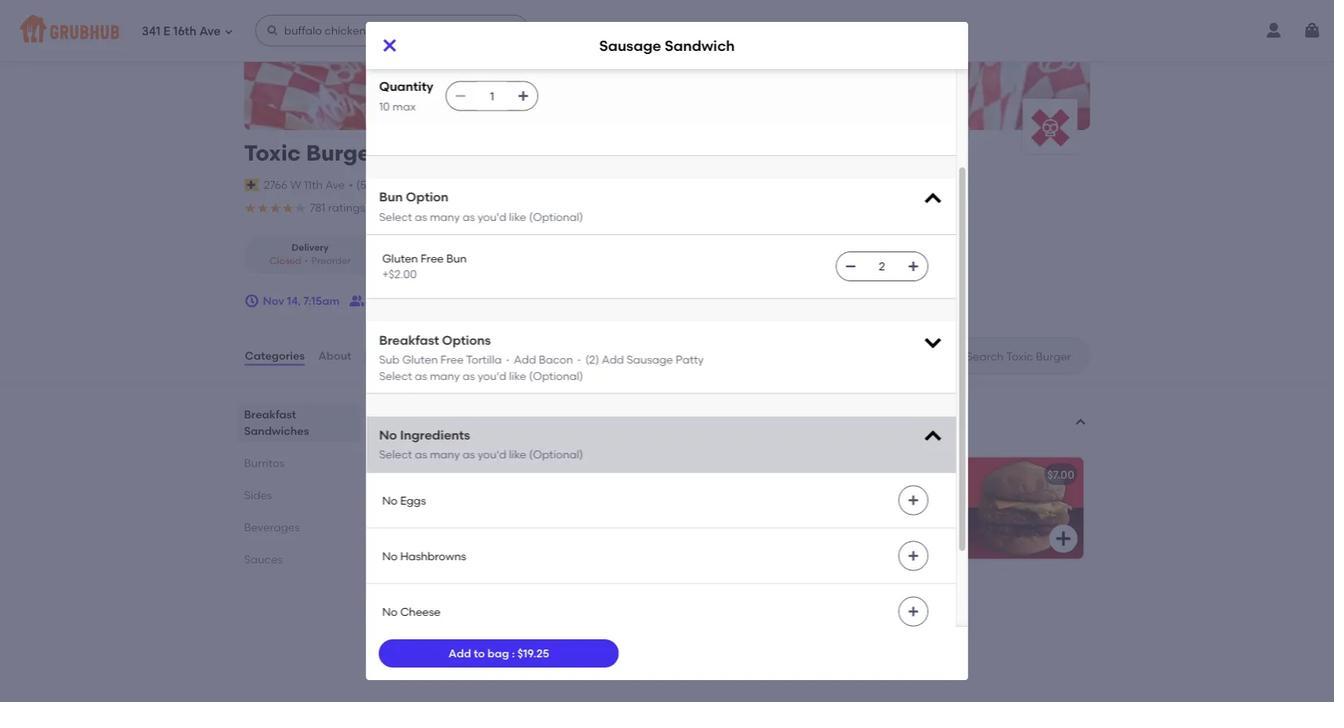 Task type: describe. For each thing, give the bounding box(es) containing it.
good
[[401, 203, 427, 214]]

patty, inside croissant bun, smoked bacon, hash brown patty, egg, american cheese
[[791, 506, 821, 519]]

burritos tab
[[244, 455, 354, 471]]

max
[[392, 100, 416, 113]]

$7.00 for american
[[1048, 468, 1075, 481]]

255-
[[383, 178, 407, 191]]

as down ingredients
[[415, 448, 427, 461]]

0 horizontal spatial add
[[449, 647, 471, 660]]

quantity 10 max
[[379, 79, 433, 113]]

select for bun
[[379, 210, 412, 223]]

group
[[397, 294, 429, 308]]

2 horizontal spatial add
[[602, 353, 624, 366]]

cheese inside croissant bun, sausage, hash brown patty, egg, american cheese
[[554, 506, 594, 519]]

ingredients
[[400, 427, 470, 442]]

bun, for bacon sandwich
[[808, 490, 832, 503]]

Search Toxic Burger search field
[[965, 349, 1085, 364]]

no hashbrowns
[[382, 549, 466, 562]]

ave for 2766 w 11th ave
[[325, 178, 345, 191]]

input item quantity number field for gluten free bun
[[865, 252, 899, 281]]

bag
[[488, 647, 509, 660]]

categories
[[245, 349, 305, 362]]

option
[[406, 189, 448, 205]]

e
[[163, 24, 170, 38]]

• inside delivery closed • preorder
[[305, 255, 308, 267]]

reviews
[[365, 349, 409, 362]]

as left on
[[462, 210, 475, 223]]

• (541) 255-4345
[[349, 178, 433, 191]]

svg image inside nov 14, 7:15am button
[[244, 293, 260, 309]]

you'd for ingredients
[[477, 448, 506, 461]]

breakfast sandwiches tab
[[244, 406, 354, 439]]

2 vertical spatial sausage
[[404, 468, 451, 481]]

+$2.00
[[382, 268, 417, 281]]

burger
[[306, 140, 380, 166]]

breakfast for breakfast sandwiches new!
[[391, 404, 472, 424]]

1 horizontal spatial add
[[514, 353, 536, 366]]

hash inside croissant bun, sausage, hash brown patty, egg, american cheese
[[535, 490, 562, 503]]

hashbrowns
[[400, 549, 466, 562]]

sub
[[379, 353, 399, 366]]

egg, inside croissant bun, sausage, hash brown patty, egg, american cheese
[[473, 506, 496, 519]]

input item quantity number field for quantity
[[475, 82, 509, 110]]

341
[[142, 24, 161, 38]]

brown inside croissant bun, hash brown patty, egg, american cheese
[[513, 605, 546, 619]]

you'd inside breakfast options sub gluten free tortilla ∙ add bacon ∙ ( 2 ) add sausage patty select as many as you'd like (optional)
[[477, 369, 506, 382]]

burritos
[[244, 456, 285, 469]]

american inside croissant bun, smoked bacon, hash brown patty, egg, american cheese
[[850, 506, 902, 519]]

10
[[379, 100, 390, 113]]

0 vertical spatial sausage,
[[458, 38, 507, 51]]

eggs
[[400, 494, 426, 507]]

2766 w 11th ave button
[[263, 176, 346, 194]]

bun option select as many as you'd like (optional)
[[379, 189, 583, 223]]

croissant up quantity
[[379, 38, 430, 51]]

bacon sandwich
[[755, 468, 846, 481]]

delivery closed • preorder
[[270, 242, 351, 267]]

select for no
[[379, 448, 412, 461]]

2.3 mi
[[433, 255, 461, 267]]

0 vertical spatial •
[[349, 178, 353, 191]]

closed
[[270, 255, 301, 267]]

bun, for egg & cheese sandwich
[[457, 605, 480, 619]]

bacon inside breakfast options sub gluten free tortilla ∙ add bacon ∙ ( 2 ) add sausage patty select as many as you'd like (optional)
[[539, 353, 573, 366]]

breakfast sandwiches new!
[[391, 404, 576, 437]]

nov 14, 7:15am
[[263, 294, 340, 308]]

as down the breakfast sandwiches new!
[[462, 448, 475, 461]]

start
[[368, 294, 394, 308]]

new!
[[391, 426, 414, 437]]

0 horizontal spatial sausage sandwich
[[404, 468, 507, 481]]

svg image inside main navigation navigation
[[224, 27, 233, 36]]

14,
[[287, 294, 301, 308]]

croissant for egg & cheese sandwich
[[404, 605, 455, 619]]

brown inside croissant bun, sausage, hash brown patty, egg, american cheese
[[404, 506, 437, 519]]

as right the reviews button
[[415, 369, 427, 382]]

bun, up quantity
[[432, 38, 455, 51]]

no cheese
[[382, 605, 440, 618]]

many for ingredients
[[430, 448, 460, 461]]

order
[[431, 294, 460, 308]]

about button
[[318, 328, 352, 384]]

16th
[[173, 24, 197, 38]]

like inside breakfast options sub gluten free tortilla ∙ add bacon ∙ ( 2 ) add sausage patty select as many as you'd like (optional)
[[509, 369, 526, 382]]

2766 w 11th ave
[[264, 178, 345, 191]]

(541) 255-4345 button
[[356, 177, 433, 193]]

sauces tab
[[244, 551, 354, 567]]

nov
[[263, 294, 284, 308]]

good food
[[401, 203, 450, 214]]

to
[[474, 647, 485, 660]]

like for ingredients
[[509, 448, 526, 461]]

on
[[489, 203, 503, 214]]

many inside breakfast options sub gluten free tortilla ∙ add bacon ∙ ( 2 ) add sausage patty select as many as you'd like (optional)
[[430, 369, 460, 382]]

1 ∙ from the left
[[504, 353, 511, 366]]

ave for 341 e 16th ave
[[199, 24, 221, 38]]

croissant bun, hash brown patty, egg, american cheese
[[404, 605, 579, 634]]

delivery
[[292, 242, 329, 253]]

1 vertical spatial bacon
[[755, 468, 790, 481]]

croissant bun, smoked bacon, hash brown patty, egg, american cheese
[[755, 490, 947, 519]]

nov 14, 7:15am button
[[244, 287, 340, 315]]

egg & cheese sandwich image
[[616, 572, 733, 674]]

american inside croissant bun, hash brown patty, egg, american cheese
[[430, 621, 482, 634]]

start group order
[[368, 294, 460, 308]]

quantity
[[379, 79, 433, 94]]

92
[[576, 201, 588, 214]]

egg
[[404, 583, 425, 596]]

select inside breakfast options sub gluten free tortilla ∙ add bacon ∙ ( 2 ) add sausage patty select as many as you'd like (optional)
[[379, 369, 412, 382]]

egg, inside croissant bun, hash brown patty, egg, american cheese
[[404, 621, 427, 634]]

egg & cheese sandwich
[[404, 583, 535, 596]]

as down option
[[415, 210, 427, 223]]

food
[[429, 203, 450, 214]]

beverages
[[244, 520, 300, 534]]

4345
[[407, 178, 433, 191]]

breakfast sandwiches
[[244, 408, 309, 437]]

2766
[[264, 178, 288, 191]]

toxic burger
[[244, 140, 380, 166]]

(optional) for no ingredients
[[529, 448, 583, 461]]

2 ∙ from the left
[[576, 353, 582, 366]]

brown inside croissant bun, smoked bacon, hash brown patty, egg, american cheese
[[755, 506, 788, 519]]



Task type: locate. For each thing, give the bounding box(es) containing it.
bacon
[[539, 353, 573, 366], [755, 468, 790, 481]]

1 vertical spatial you'd
[[477, 369, 506, 382]]

tortilla
[[466, 353, 501, 366]]

0 horizontal spatial ave
[[199, 24, 221, 38]]

2 like from the top
[[509, 369, 526, 382]]

select inside bun option select as many as you'd like (optional)
[[379, 210, 412, 223]]

like inside bun option select as many as you'd like (optional)
[[509, 210, 526, 223]]

sandwiches up no ingredients select as many as you'd like (optional)
[[476, 404, 576, 424]]

bun, for sausage sandwich
[[457, 490, 480, 503]]

2 vertical spatial (optional)
[[529, 448, 583, 461]]

sandwiches for breakfast sandwiches new!
[[476, 404, 576, 424]]

2 you'd from the top
[[477, 369, 506, 382]]

0 horizontal spatial input item quantity number field
[[475, 82, 509, 110]]

bun, inside croissant bun, smoked bacon, hash brown patty, egg, american cheese
[[808, 490, 832, 503]]

3 (optional) from the top
[[529, 448, 583, 461]]

cheese inside croissant bun, hash brown patty, egg, american cheese
[[485, 621, 525, 634]]

93
[[463, 201, 476, 214]]

no for eggs
[[382, 494, 397, 507]]

sandwiches inside 'tab'
[[244, 424, 309, 437]]

2 select from the top
[[379, 369, 412, 382]]

0 horizontal spatial sandwiches
[[244, 424, 309, 437]]

(optional) inside no ingredients select as many as you'd like (optional)
[[529, 448, 583, 461]]

you'd down tortilla
[[477, 369, 506, 382]]

sausage
[[599, 37, 661, 54], [626, 353, 673, 366], [404, 468, 451, 481]]

sausage inside breakfast options sub gluten free tortilla ∙ add bacon ∙ ( 2 ) add sausage patty select as many as you'd like (optional)
[[626, 353, 673, 366]]

0 vertical spatial free
[[420, 252, 444, 265]]

like up the breakfast sandwiches new!
[[509, 369, 526, 382]]

bun inside bun option select as many as you'd like (optional)
[[379, 189, 403, 205]]

2 (optional) from the top
[[529, 369, 583, 382]]

croissant inside croissant bun, sausage, hash brown patty, egg, american cheese
[[404, 490, 455, 503]]

beverages tab
[[244, 519, 354, 535]]

many left 93
[[430, 210, 460, 223]]

$7.00 for cheese
[[697, 468, 724, 481]]

sides
[[244, 488, 272, 502]]

many inside no ingredients select as many as you'd like (optional)
[[430, 448, 460, 461]]

341 e 16th ave
[[142, 24, 221, 38]]

sauces
[[244, 553, 283, 566]]

2 vertical spatial like
[[509, 448, 526, 461]]

1 vertical spatial sausage sandwich
[[404, 468, 507, 481]]

∙ left (
[[576, 353, 582, 366]]

like
[[509, 210, 526, 223], [509, 369, 526, 382], [509, 448, 526, 461]]

0 vertical spatial sausage sandwich
[[599, 37, 735, 54]]

bacon sandwich image
[[967, 457, 1084, 559]]

0 vertical spatial gluten
[[382, 252, 418, 265]]

1 vertical spatial gluten
[[402, 353, 438, 366]]

breakfast inside the breakfast sandwiches new!
[[391, 404, 472, 424]]

many inside bun option select as many as you'd like (optional)
[[430, 210, 460, 223]]

1 like from the top
[[509, 210, 526, 223]]

1 horizontal spatial ave
[[325, 178, 345, 191]]

patty
[[676, 353, 704, 366]]

croissant for sausage sandwich
[[404, 490, 455, 503]]

(optional) inside bun option select as many as you'd like (optional)
[[529, 210, 583, 223]]

add
[[514, 353, 536, 366], [602, 353, 624, 366], [449, 647, 471, 660]]

1 vertical spatial like
[[509, 369, 526, 382]]

like for option
[[509, 210, 526, 223]]

gluten up +$2.00
[[382, 252, 418, 265]]

croissant bun, sausage, hash brown patty, egg, american cheese
[[379, 38, 730, 51], [404, 490, 594, 519]]

svg image
[[1303, 21, 1322, 40], [266, 24, 279, 37], [501, 24, 514, 37], [380, 36, 399, 55], [517, 90, 530, 102], [922, 426, 944, 448], [907, 494, 920, 507], [1054, 529, 1073, 548], [907, 550, 920, 562]]

3 select from the top
[[379, 448, 412, 461]]

1 many from the top
[[430, 210, 460, 223]]

about
[[318, 349, 352, 362]]

1 horizontal spatial ∙
[[576, 353, 582, 366]]

1 vertical spatial croissant bun, sausage, hash brown patty, egg, american cheese
[[404, 490, 594, 519]]

free inside breakfast options sub gluten free tortilla ∙ add bacon ∙ ( 2 ) add sausage patty select as many as you'd like (optional)
[[440, 353, 463, 366]]

breakfast up burritos
[[244, 408, 296, 421]]

subscription pass image
[[244, 179, 260, 191]]

sausage sandwich image
[[616, 457, 733, 559]]

cheese inside croissant bun, smoked bacon, hash brown patty, egg, american cheese
[[905, 506, 945, 519]]

like inside no ingredients select as many as you'd like (optional)
[[509, 448, 526, 461]]

as
[[415, 210, 427, 223], [462, 210, 475, 223], [415, 369, 427, 382], [462, 369, 475, 382], [415, 448, 427, 461], [462, 448, 475, 461]]

• left (541)
[[349, 178, 353, 191]]

no for hashbrowns
[[382, 549, 397, 562]]

0 vertical spatial bacon
[[539, 353, 573, 366]]

0 horizontal spatial bacon
[[539, 353, 573, 366]]

0 horizontal spatial ∙
[[504, 353, 511, 366]]

90
[[375, 201, 388, 214]]

0 horizontal spatial bun
[[379, 189, 403, 205]]

sandwiches up burritos
[[244, 424, 309, 437]]

∙
[[504, 353, 511, 366], [576, 353, 582, 366]]

1 (optional) from the top
[[529, 210, 583, 223]]

1 vertical spatial •
[[305, 255, 308, 267]]

bun inside gluten free bun +$2.00
[[446, 252, 467, 265]]

2 vertical spatial many
[[430, 448, 460, 461]]

0 vertical spatial you'd
[[477, 210, 506, 223]]

free
[[420, 252, 444, 265], [440, 353, 463, 366]]

as down tortilla
[[462, 369, 475, 382]]

2 vertical spatial select
[[379, 448, 412, 461]]

no for ingredients
[[379, 427, 397, 442]]

you'd right 93
[[477, 210, 506, 223]]

0 vertical spatial sandwiches
[[476, 404, 576, 424]]

781 ratings
[[310, 201, 365, 214]]

on time delivery
[[489, 203, 563, 214]]

0 vertical spatial sausage
[[599, 37, 661, 54]]

1 horizontal spatial bun
[[446, 252, 467, 265]]

delivery
[[528, 203, 563, 214]]

you'd down the breakfast sandwiches new!
[[477, 448, 506, 461]]

1 vertical spatial free
[[440, 353, 463, 366]]

free inside gluten free bun +$2.00
[[420, 252, 444, 265]]

1 vertical spatial many
[[430, 369, 460, 382]]

3 you'd from the top
[[477, 448, 506, 461]]

$7.00
[[697, 468, 724, 481], [1048, 468, 1075, 481], [697, 583, 724, 596]]

svg image
[[224, 27, 233, 36], [454, 90, 467, 102], [922, 188, 944, 210], [844, 260, 857, 273], [907, 260, 920, 273], [244, 293, 260, 309], [922, 331, 944, 353], [907, 605, 920, 618]]

time
[[505, 203, 525, 214]]

1 horizontal spatial bacon
[[755, 468, 790, 481]]

american
[[635, 38, 687, 51], [499, 506, 551, 519], [850, 506, 902, 519], [430, 621, 482, 634]]

0 vertical spatial (optional)
[[529, 210, 583, 223]]

3 many from the top
[[430, 448, 460, 461]]

croissant down 'bacon sandwich'
[[755, 490, 806, 503]]

bun
[[379, 189, 403, 205], [446, 252, 467, 265]]

1 horizontal spatial •
[[349, 178, 353, 191]]

ave inside main navigation navigation
[[199, 24, 221, 38]]

start group order button
[[349, 287, 460, 315]]

0 vertical spatial bun
[[379, 189, 403, 205]]

bun, inside croissant bun, sausage, hash brown patty, egg, american cheese
[[457, 490, 480, 503]]

:
[[512, 647, 515, 660]]

•
[[349, 178, 353, 191], [305, 255, 308, 267]]

11th
[[304, 178, 323, 191]]

free down the options
[[440, 353, 463, 366]]

781
[[310, 201, 326, 214]]

(541)
[[356, 178, 381, 191]]

sausage,
[[458, 38, 507, 51], [483, 490, 532, 503]]

croissant inside croissant bun, hash brown patty, egg, american cheese
[[404, 605, 455, 619]]

brown
[[540, 38, 573, 51], [404, 506, 437, 519], [755, 506, 788, 519], [513, 605, 546, 619]]

breakfast inside breakfast options sub gluten free tortilla ∙ add bacon ∙ ( 2 ) add sausage patty select as many as you'd like (optional)
[[379, 332, 439, 348]]

0 vertical spatial like
[[509, 210, 526, 223]]

select down (541) 255-4345 button
[[379, 210, 412, 223]]

toxic
[[244, 140, 301, 166]]

1 vertical spatial select
[[379, 369, 412, 382]]

0 vertical spatial many
[[430, 210, 460, 223]]

ave inside button
[[325, 178, 345, 191]]

like down the breakfast sandwiches new!
[[509, 448, 526, 461]]

add right tortilla
[[514, 353, 536, 366]]

no left hashbrowns
[[382, 549, 397, 562]]

select down new! at left bottom
[[379, 448, 412, 461]]

• down delivery
[[305, 255, 308, 267]]

gluten inside gluten free bun +$2.00
[[382, 252, 418, 265]]

cheese
[[690, 38, 730, 51], [554, 506, 594, 519], [905, 506, 945, 519], [439, 583, 479, 596], [400, 605, 440, 618], [485, 621, 525, 634]]

patty,
[[576, 38, 606, 51], [440, 506, 470, 519], [791, 506, 821, 519], [549, 605, 579, 619]]

you'd inside bun option select as many as you'd like (optional)
[[477, 210, 506, 223]]

like right on
[[509, 210, 526, 223]]

(optional)
[[529, 210, 583, 223], [529, 369, 583, 382], [529, 448, 583, 461]]

gluten right sub
[[402, 353, 438, 366]]

you'd inside no ingredients select as many as you'd like (optional)
[[477, 448, 506, 461]]

$19.25
[[518, 647, 549, 660]]

∙ right tortilla
[[504, 353, 511, 366]]

sausage, inside croissant bun, sausage, hash brown patty, egg, american cheese
[[483, 490, 532, 503]]

options
[[442, 332, 491, 348]]

option group containing delivery closed • preorder
[[244, 235, 513, 274]]

hash inside croissant bun, hash brown patty, egg, american cheese
[[483, 605, 510, 619]]

smoked
[[834, 490, 877, 503]]

gluten
[[382, 252, 418, 265], [402, 353, 438, 366]]

select inside no ingredients select as many as you'd like (optional)
[[379, 448, 412, 461]]

search icon image
[[942, 346, 960, 365]]

many down the options
[[430, 369, 460, 382]]

Input item quantity number field
[[475, 82, 509, 110], [865, 252, 899, 281]]

(optional) for bun option
[[529, 210, 583, 223]]

croissant up hashbrowns
[[404, 490, 455, 503]]

2 many from the top
[[430, 369, 460, 382]]

0 vertical spatial select
[[379, 210, 412, 223]]

free left mi
[[420, 252, 444, 265]]

ratings
[[328, 201, 365, 214]]

add to bag : $19.25
[[449, 647, 549, 660]]

1 select from the top
[[379, 210, 412, 223]]

2.3
[[433, 255, 446, 267]]

3 like from the top
[[509, 448, 526, 461]]

1 horizontal spatial sausage sandwich
[[599, 37, 735, 54]]

breakfast for breakfast sandwiches
[[244, 408, 296, 421]]

)
[[595, 353, 599, 366]]

bun, inside croissant bun, hash brown patty, egg, american cheese
[[457, 605, 480, 619]]

you'd for option
[[477, 210, 506, 223]]

ave right '11th'
[[325, 178, 345, 191]]

1 vertical spatial ave
[[325, 178, 345, 191]]

bacon,
[[880, 490, 917, 503]]

&
[[428, 583, 436, 596]]

toxic burger logo image
[[1023, 99, 1078, 154]]

0 vertical spatial input item quantity number field
[[475, 82, 509, 110]]

patty, inside croissant bun, hash brown patty, egg, american cheese
[[549, 605, 579, 619]]

ave
[[199, 24, 221, 38], [325, 178, 345, 191]]

croissant down the &
[[404, 605, 455, 619]]

no left ingredients
[[379, 427, 397, 442]]

breakfast up ingredients
[[391, 404, 472, 424]]

1 vertical spatial sausage,
[[483, 490, 532, 503]]

add right )
[[602, 353, 624, 366]]

sausage sandwich
[[599, 37, 735, 54], [404, 468, 507, 481]]

people icon image
[[349, 293, 365, 309]]

0 horizontal spatial •
[[305, 255, 308, 267]]

1 vertical spatial (optional)
[[529, 369, 583, 382]]

categories button
[[244, 328, 306, 384]]

no left the eggs
[[382, 494, 397, 507]]

1 horizontal spatial sandwiches
[[476, 404, 576, 424]]

2 vertical spatial you'd
[[477, 448, 506, 461]]

(
[[585, 353, 589, 366]]

no inside no ingredients select as many as you'd like (optional)
[[379, 427, 397, 442]]

no for cheese
[[382, 605, 397, 618]]

bun, down no ingredients select as many as you'd like (optional)
[[457, 490, 480, 503]]

mi
[[449, 255, 461, 267]]

breakfast options sub gluten free tortilla ∙ add bacon ∙ ( 2 ) add sausage patty select as many as you'd like (optional)
[[379, 332, 704, 382]]

7:15am
[[304, 294, 340, 308]]

egg, inside croissant bun, smoked bacon, hash brown patty, egg, american cheese
[[824, 506, 847, 519]]

no down the no hashbrowns
[[382, 605, 397, 618]]

1 horizontal spatial input item quantity number field
[[865, 252, 899, 281]]

1 vertical spatial bun
[[446, 252, 467, 265]]

select down sub
[[379, 369, 412, 382]]

option group
[[244, 235, 513, 274]]

croissant inside croissant bun, smoked bacon, hash brown patty, egg, american cheese
[[755, 490, 806, 503]]

w
[[290, 178, 301, 191]]

reviews button
[[364, 328, 409, 384]]

main navigation navigation
[[0, 0, 1335, 61]]

bun,
[[432, 38, 455, 51], [457, 490, 480, 503], [808, 490, 832, 503], [457, 605, 480, 619]]

add left to
[[449, 647, 471, 660]]

0 vertical spatial ave
[[199, 24, 221, 38]]

2
[[589, 353, 595, 366]]

no eggs
[[382, 494, 426, 507]]

1 you'd from the top
[[477, 210, 506, 223]]

bun, down 'bacon sandwich'
[[808, 490, 832, 503]]

sandwiches
[[476, 404, 576, 424], [244, 424, 309, 437]]

1 vertical spatial sandwiches
[[244, 424, 309, 437]]

gluten inside breakfast options sub gluten free tortilla ∙ add bacon ∙ ( 2 ) add sausage patty select as many as you'd like (optional)
[[402, 353, 438, 366]]

(optional) inside breakfast options sub gluten free tortilla ∙ add bacon ∙ ( 2 ) add sausage patty select as many as you'd like (optional)
[[529, 369, 583, 382]]

preorder
[[311, 255, 351, 267]]

sides tab
[[244, 487, 354, 503]]

select
[[379, 210, 412, 223], [379, 369, 412, 382], [379, 448, 412, 461]]

patty, inside croissant bun, sausage, hash brown patty, egg, american cheese
[[440, 506, 470, 519]]

many for option
[[430, 210, 460, 223]]

gluten free bun +$2.00
[[382, 252, 467, 281]]

breakfast inside the breakfast sandwiches
[[244, 408, 296, 421]]

croissant for bacon sandwich
[[755, 490, 806, 503]]

croissant
[[379, 38, 430, 51], [404, 490, 455, 503], [755, 490, 806, 503], [404, 605, 455, 619]]

breakfast for breakfast options sub gluten free tortilla ∙ add bacon ∙ ( 2 ) add sausage patty select as many as you'd like (optional)
[[379, 332, 439, 348]]

sandwiches inside the breakfast sandwiches new!
[[476, 404, 576, 424]]

ave right '16th'
[[199, 24, 221, 38]]

1 vertical spatial sausage
[[626, 353, 673, 366]]

no ingredients select as many as you'd like (optional)
[[379, 427, 583, 461]]

breakfast up reviews
[[379, 332, 439, 348]]

you'd
[[477, 210, 506, 223], [477, 369, 506, 382], [477, 448, 506, 461]]

0 vertical spatial croissant bun, sausage, hash brown patty, egg, american cheese
[[379, 38, 730, 51]]

many
[[430, 210, 460, 223], [430, 369, 460, 382], [430, 448, 460, 461]]

many down ingredients
[[430, 448, 460, 461]]

sandwiches for breakfast sandwiches
[[244, 424, 309, 437]]

bun, down "egg & cheese sandwich"
[[457, 605, 480, 619]]

hash inside croissant bun, smoked bacon, hash brown patty, egg, american cheese
[[920, 490, 947, 503]]

1 vertical spatial input item quantity number field
[[865, 252, 899, 281]]



Task type: vqa. For each thing, say whether or not it's contained in the screenshot.
2nd '$2.00' from the top
no



